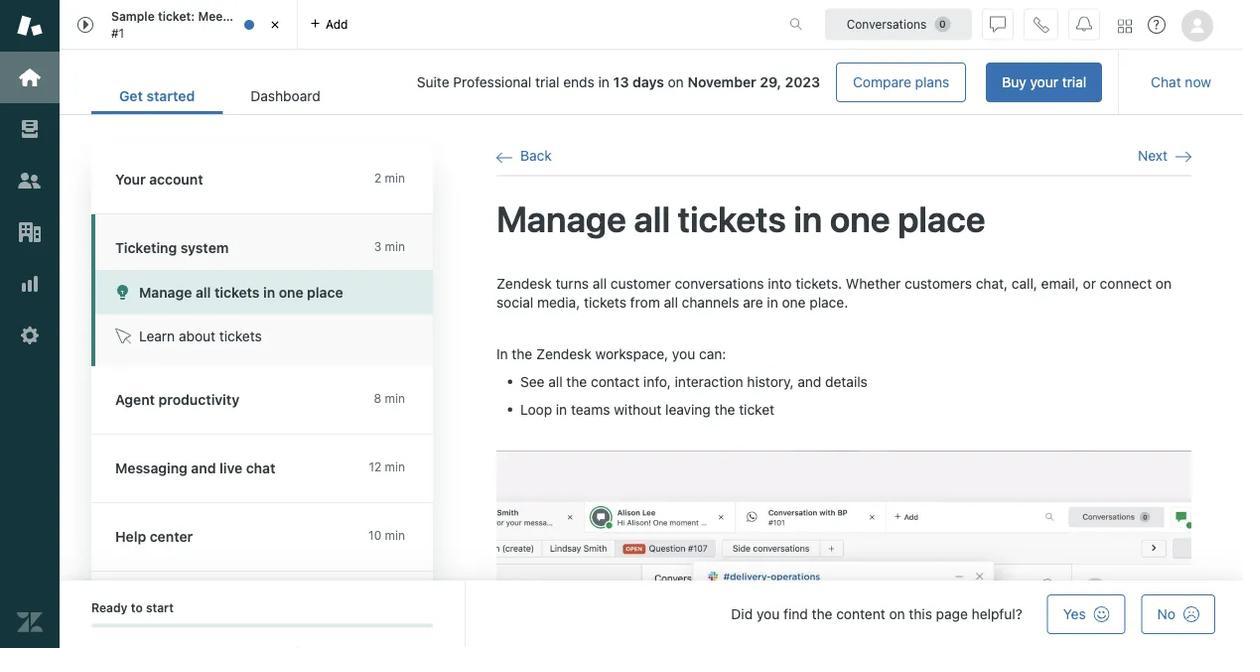 Task type: vqa. For each thing, say whether or not it's contained in the screenshot.


Task type: locate. For each thing, give the bounding box(es) containing it.
0 horizontal spatial you
[[672, 346, 696, 362]]

start
[[146, 602, 174, 615]]

manage inside button
[[139, 284, 192, 301]]

email,
[[1042, 275, 1080, 292]]

place down ticketing system heading
[[307, 284, 343, 301]]

trial left ends
[[536, 74, 560, 90]]

views image
[[17, 116, 43, 142]]

one up whether
[[830, 198, 891, 240]]

2 horizontal spatial on
[[1156, 275, 1172, 292]]

ticket right meet
[[253, 10, 286, 23]]

1 horizontal spatial on
[[890, 607, 906, 623]]

in left 13
[[599, 74, 610, 90]]

min right '12'
[[385, 460, 405, 474]]

min for help center
[[385, 529, 405, 543]]

2
[[375, 171, 382, 185]]

1 vertical spatial zendesk
[[537, 346, 592, 362]]

one
[[830, 198, 891, 240], [279, 284, 304, 301], [782, 295, 806, 311]]

all right from
[[664, 295, 678, 311]]

tabs tab list
[[60, 0, 769, 50]]

live
[[220, 460, 243, 477]]

the right meet
[[231, 10, 250, 23]]

one down into
[[782, 295, 806, 311]]

min for agent productivity
[[385, 392, 405, 406]]

loop in teams without leaving the ticket
[[521, 401, 775, 418]]

min inside "your account" heading
[[385, 171, 405, 185]]

ticketing system heading
[[91, 215, 453, 270]]

ticket down the history,
[[739, 401, 775, 418]]

12
[[369, 460, 382, 474]]

the down interaction
[[715, 401, 736, 418]]

conversations
[[675, 275, 764, 292]]

min right 10
[[385, 529, 405, 543]]

trial inside button
[[1063, 74, 1087, 90]]

1 horizontal spatial manage
[[497, 198, 627, 240]]

get started image
[[17, 65, 43, 90]]

0 horizontal spatial manage
[[139, 284, 192, 301]]

tickets up conversations
[[678, 198, 787, 240]]

1 vertical spatial manage all tickets in one place
[[139, 284, 343, 301]]

the right in
[[512, 346, 533, 362]]

see
[[521, 373, 545, 390]]

1 horizontal spatial ticket
[[739, 401, 775, 418]]

min right the 8
[[385, 392, 405, 406]]

all up customer on the top of page
[[634, 198, 671, 240]]

min inside messaging and live chat heading
[[385, 460, 405, 474]]

video element
[[497, 451, 1192, 649]]

10 min
[[369, 529, 405, 543]]

no
[[1158, 607, 1176, 623]]

you right did
[[757, 607, 780, 623]]

can:
[[699, 346, 727, 362]]

all down system
[[196, 284, 211, 301]]

you
[[672, 346, 696, 362], [757, 607, 780, 623]]

button displays agent's chat status as invisible. image
[[990, 16, 1006, 32]]

in inside content-title region
[[794, 198, 823, 240]]

ticket inside region
[[739, 401, 775, 418]]

the up teams in the left of the page
[[567, 373, 587, 390]]

add
[[326, 17, 348, 31]]

your
[[1031, 74, 1059, 90]]

in right are
[[767, 295, 779, 311]]

content
[[837, 607, 886, 623]]

0 horizontal spatial trial
[[536, 74, 560, 90]]

page
[[937, 607, 969, 623]]

zendesk support image
[[17, 13, 43, 39]]

1 horizontal spatial place
[[898, 198, 986, 240]]

this
[[909, 607, 933, 623]]

tickets down turns
[[584, 295, 627, 311]]

12 min
[[369, 460, 405, 474]]

helpful?
[[972, 607, 1023, 623]]

1 min from the top
[[385, 171, 405, 185]]

ticket inside "sample ticket: meet the ticket #1"
[[253, 10, 286, 23]]

0 vertical spatial and
[[798, 373, 822, 390]]

on right connect
[[1156, 275, 1172, 292]]

teams
[[571, 401, 610, 418]]

manage
[[497, 198, 627, 240], [139, 284, 192, 301]]

leaving
[[666, 401, 711, 418]]

0 vertical spatial zendesk
[[497, 275, 552, 292]]

on left this
[[890, 607, 906, 623]]

manage all tickets in one place up learn about tickets button
[[139, 284, 343, 301]]

back button
[[497, 147, 552, 165]]

in the zendesk workspace, you can:
[[497, 346, 727, 362]]

you left can: at the right of page
[[672, 346, 696, 362]]

3 min from the top
[[385, 392, 405, 406]]

manage all tickets in one place up conversations
[[497, 198, 986, 240]]

one up learn about tickets button
[[279, 284, 304, 301]]

your account heading
[[91, 146, 453, 215]]

conversations button
[[826, 8, 973, 40]]

notifications image
[[1077, 16, 1093, 32]]

0 horizontal spatial on
[[668, 74, 684, 90]]

conversations
[[847, 17, 927, 31]]

1 trial from the left
[[1063, 74, 1087, 90]]

5 min from the top
[[385, 529, 405, 543]]

messaging
[[115, 460, 188, 477]]

suite professional trial ends in 13 days on november 29, 2023
[[417, 74, 821, 90]]

compare plans
[[853, 74, 950, 90]]

0 vertical spatial manage
[[497, 198, 627, 240]]

1 vertical spatial you
[[757, 607, 780, 623]]

tickets inside button
[[215, 284, 260, 301]]

2 horizontal spatial one
[[830, 198, 891, 240]]

tab
[[60, 0, 298, 50]]

and inside region
[[798, 373, 822, 390]]

call,
[[1012, 275, 1038, 292]]

zendesk inside zendesk turns all customer conversations into tickets. whether customers chat, call, email, or connect on social media, tickets from all channels are in one place.
[[497, 275, 552, 292]]

see all the contact info, interaction history, and details
[[521, 373, 868, 390]]

on right the days
[[668, 74, 684, 90]]

section containing compare plans
[[364, 63, 1103, 102]]

tickets
[[678, 198, 787, 240], [215, 284, 260, 301], [584, 295, 627, 311], [219, 328, 262, 345]]

tab containing sample ticket: meet the ticket
[[60, 0, 298, 50]]

1 vertical spatial on
[[1156, 275, 1172, 292]]

manage up turns
[[497, 198, 627, 240]]

details
[[826, 373, 868, 390]]

account
[[149, 171, 203, 188]]

1 vertical spatial place
[[307, 284, 343, 301]]

region
[[497, 274, 1192, 649]]

video thumbnail image
[[497, 451, 1192, 649], [497, 451, 1192, 649]]

all right turns
[[593, 275, 607, 292]]

zendesk products image
[[1119, 19, 1133, 33]]

1 horizontal spatial manage all tickets in one place
[[497, 198, 986, 240]]

zendesk up see in the bottom left of the page
[[537, 346, 592, 362]]

the
[[231, 10, 250, 23], [512, 346, 533, 362], [567, 373, 587, 390], [715, 401, 736, 418], [812, 607, 833, 623]]

in up tickets.
[[794, 198, 823, 240]]

trial right your
[[1063, 74, 1087, 90]]

1 horizontal spatial trial
[[1063, 74, 1087, 90]]

0 vertical spatial ticket
[[253, 10, 286, 23]]

to
[[131, 602, 143, 615]]

footer
[[60, 581, 1244, 649]]

customers
[[905, 275, 973, 292]]

trial for your
[[1063, 74, 1087, 90]]

zendesk up social
[[497, 275, 552, 292]]

ticket
[[253, 10, 286, 23], [739, 401, 775, 418]]

1 horizontal spatial and
[[798, 373, 822, 390]]

back
[[521, 148, 552, 164]]

10
[[369, 529, 382, 543]]

min inside agent productivity heading
[[385, 392, 405, 406]]

are
[[743, 295, 764, 311]]

8 min
[[374, 392, 405, 406]]

connect
[[1100, 275, 1153, 292]]

progress-bar progress bar
[[91, 624, 433, 628]]

tickets inside content-title region
[[678, 198, 787, 240]]

all
[[634, 198, 671, 240], [593, 275, 607, 292], [196, 284, 211, 301], [664, 295, 678, 311], [549, 373, 563, 390]]

place
[[898, 198, 986, 240], [307, 284, 343, 301]]

zendesk
[[497, 275, 552, 292], [537, 346, 592, 362]]

manage down ticketing system
[[139, 284, 192, 301]]

tab list
[[91, 78, 348, 114]]

one inside button
[[279, 284, 304, 301]]

without
[[614, 401, 662, 418]]

min right the 2
[[385, 171, 405, 185]]

2 min from the top
[[385, 240, 405, 254]]

or
[[1083, 275, 1097, 292]]

meet
[[198, 10, 228, 23]]

in
[[599, 74, 610, 90], [794, 198, 823, 240], [263, 284, 275, 301], [767, 295, 779, 311], [556, 401, 567, 418]]

0 vertical spatial place
[[898, 198, 986, 240]]

0 vertical spatial on
[[668, 74, 684, 90]]

zendesk image
[[17, 610, 43, 636]]

messaging and live chat
[[115, 460, 276, 477]]

learn about tickets button
[[95, 314, 433, 359]]

min for messaging and live chat
[[385, 460, 405, 474]]

all inside manage all tickets in one place button
[[196, 284, 211, 301]]

2 vertical spatial on
[[890, 607, 906, 623]]

min inside ticketing system heading
[[385, 240, 405, 254]]

history,
[[747, 373, 794, 390]]

1 horizontal spatial one
[[782, 295, 806, 311]]

get
[[119, 88, 143, 104]]

0 vertical spatial you
[[672, 346, 696, 362]]

did
[[732, 607, 753, 623]]

the right find
[[812, 607, 833, 623]]

and left live
[[191, 460, 216, 477]]

buy your trial button
[[987, 63, 1103, 102]]

tickets up learn about tickets button
[[215, 284, 260, 301]]

min inside the help center heading
[[385, 529, 405, 543]]

section
[[364, 63, 1103, 102]]

in right loop at bottom left
[[556, 401, 567, 418]]

dashboard
[[251, 88, 321, 104]]

you inside region
[[672, 346, 696, 362]]

0 horizontal spatial ticket
[[253, 10, 286, 23]]

ticketing system
[[115, 240, 229, 256]]

tickets inside button
[[219, 328, 262, 345]]

main element
[[0, 0, 60, 649]]

0 horizontal spatial place
[[307, 284, 343, 301]]

in up learn about tickets button
[[263, 284, 275, 301]]

professional
[[453, 74, 532, 90]]

in inside button
[[263, 284, 275, 301]]

dashboard tab
[[223, 78, 348, 114]]

info,
[[644, 373, 671, 390]]

0 vertical spatial manage all tickets in one place
[[497, 198, 986, 240]]

min right 3
[[385, 240, 405, 254]]

tickets right about
[[219, 328, 262, 345]]

1 vertical spatial manage
[[139, 284, 192, 301]]

footer containing did you find the content on this page helpful?
[[60, 581, 1244, 649]]

manage inside content-title region
[[497, 198, 627, 240]]

4 min from the top
[[385, 460, 405, 474]]

1 vertical spatial ticket
[[739, 401, 775, 418]]

2 trial from the left
[[536, 74, 560, 90]]

1 horizontal spatial you
[[757, 607, 780, 623]]

1 vertical spatial and
[[191, 460, 216, 477]]

did you find the content on this page helpful?
[[732, 607, 1023, 623]]

and left "details"
[[798, 373, 822, 390]]

0 horizontal spatial one
[[279, 284, 304, 301]]

0 horizontal spatial and
[[191, 460, 216, 477]]

0 horizontal spatial manage all tickets in one place
[[139, 284, 343, 301]]

social
[[497, 295, 534, 311]]

place up 'customers'
[[898, 198, 986, 240]]



Task type: describe. For each thing, give the bounding box(es) containing it.
chat
[[1152, 74, 1182, 90]]

messaging and live chat heading
[[91, 435, 453, 504]]

place inside button
[[307, 284, 343, 301]]

help center heading
[[91, 504, 453, 572]]

on inside zendesk turns all customer conversations into tickets. whether customers chat, call, email, or connect on social media, tickets from all channels are in one place.
[[1156, 275, 1172, 292]]

in inside zendesk turns all customer conversations into tickets. whether customers chat, call, email, or connect on social media, tickets from all channels are in one place.
[[767, 295, 779, 311]]

plans
[[916, 74, 950, 90]]

days
[[633, 74, 664, 90]]

2 min
[[375, 171, 405, 185]]

chat
[[246, 460, 276, 477]]

2023
[[785, 74, 821, 90]]

yes button
[[1048, 595, 1126, 635]]

trial for professional
[[536, 74, 560, 90]]

manage all tickets in one place button
[[95, 270, 433, 314]]

about
[[179, 328, 216, 345]]

loop
[[521, 401, 552, 418]]

tickets inside zendesk turns all customer conversations into tickets. whether customers chat, call, email, or connect on social media, tickets from all channels are in one place.
[[584, 295, 627, 311]]

started
[[147, 88, 195, 104]]

in
[[497, 346, 508, 362]]

learn about tickets
[[139, 328, 262, 345]]

next button
[[1139, 147, 1192, 165]]

and inside messaging and live chat heading
[[191, 460, 216, 477]]

find
[[784, 607, 808, 623]]

ends
[[564, 74, 595, 90]]

place inside content-title region
[[898, 198, 986, 240]]

suite
[[417, 74, 450, 90]]

chat now
[[1152, 74, 1212, 90]]

tab list containing get started
[[91, 78, 348, 114]]

manage all tickets in one place inside button
[[139, 284, 343, 301]]

november
[[688, 74, 757, 90]]

get started
[[119, 88, 195, 104]]

November 29, 2023 text field
[[688, 74, 821, 90]]

help center
[[115, 529, 193, 545]]

place.
[[810, 295, 849, 311]]

compare plans button
[[837, 63, 967, 102]]

customer
[[611, 275, 671, 292]]

8
[[374, 392, 382, 406]]

zendesk turns all customer conversations into tickets. whether customers chat, call, email, or connect on social media, tickets from all channels are in one place.
[[497, 275, 1172, 311]]

no button
[[1142, 595, 1216, 635]]

workspace,
[[596, 346, 669, 362]]

buy your trial
[[1003, 74, 1087, 90]]

manage all tickets in one place inside content-title region
[[497, 198, 986, 240]]

yes
[[1064, 607, 1086, 623]]

compare
[[853, 74, 912, 90]]

on inside footer
[[890, 607, 906, 623]]

add button
[[298, 0, 360, 49]]

productivity
[[159, 392, 240, 408]]

#1
[[111, 26, 124, 40]]

13
[[614, 74, 629, 90]]

system
[[181, 240, 229, 256]]

learn
[[139, 328, 175, 345]]

media,
[[537, 295, 580, 311]]

help
[[115, 529, 146, 545]]

ticketing
[[115, 240, 177, 256]]

whether
[[846, 275, 901, 292]]

all right see in the bottom left of the page
[[549, 373, 563, 390]]

admin image
[[17, 323, 43, 349]]

ready to start
[[91, 602, 174, 615]]

buy
[[1003, 74, 1027, 90]]

tickets.
[[796, 275, 843, 292]]

reporting image
[[17, 271, 43, 297]]

turns
[[556, 275, 589, 292]]

region containing zendesk turns all customer conversations into tickets. whether customers chat, call, email, or connect on social media, tickets from all channels are in one place.
[[497, 274, 1192, 649]]

chat now button
[[1136, 63, 1228, 102]]

min for ticketing system
[[385, 240, 405, 254]]

min for your account
[[385, 171, 405, 185]]

you inside footer
[[757, 607, 780, 623]]

29,
[[760, 74, 782, 90]]

all inside content-title region
[[634, 198, 671, 240]]

agent productivity
[[115, 392, 240, 408]]

chat,
[[976, 275, 1008, 292]]

from
[[631, 295, 660, 311]]

your
[[115, 171, 146, 188]]

sample
[[111, 10, 155, 23]]

on inside section
[[668, 74, 684, 90]]

agent
[[115, 392, 155, 408]]

the inside "sample ticket: meet the ticket #1"
[[231, 10, 250, 23]]

content-title region
[[497, 196, 1192, 242]]

organizations image
[[17, 220, 43, 245]]

your account
[[115, 171, 203, 188]]

now
[[1186, 74, 1212, 90]]

get help image
[[1148, 16, 1166, 34]]

channels
[[682, 295, 740, 311]]

ticket:
[[158, 10, 195, 23]]

contact
[[591, 373, 640, 390]]

one inside zendesk turns all customer conversations into tickets. whether customers chat, call, email, or connect on social media, tickets from all channels are in one place.
[[782, 295, 806, 311]]

into
[[768, 275, 792, 292]]

3
[[374, 240, 382, 254]]

close image
[[265, 15, 285, 35]]

customers image
[[17, 168, 43, 194]]

one inside content-title region
[[830, 198, 891, 240]]

agent productivity heading
[[91, 367, 453, 435]]



